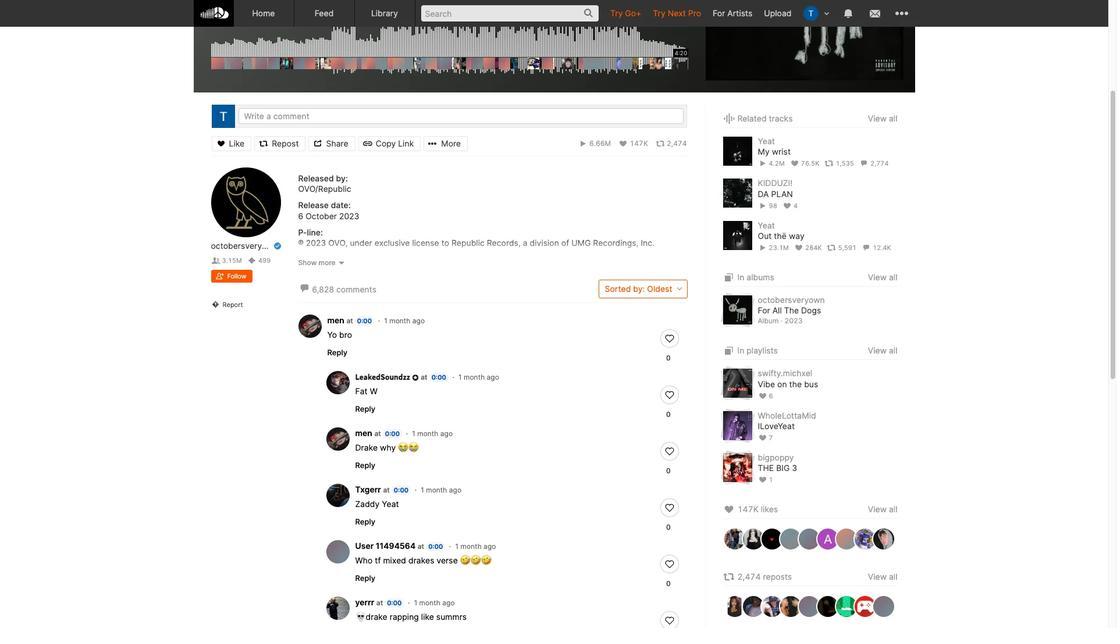 Task type: describe. For each thing, give the bounding box(es) containing it.
1 inside txgerr at 0:00 · 1 month ago
[[421, 486, 424, 495]]

reply link for zaddy
[[355, 517, 376, 527]]

yeat for out
[[758, 220, 775, 230]]

0 for who tf mixed drakes verse 🤣🤣🤣
[[667, 580, 671, 588]]

wholelottamid link
[[758, 411, 817, 421]]

library link
[[355, 0, 415, 27]]

king opp's avatar element
[[779, 596, 802, 619]]

copy link button
[[358, 136, 421, 151]]

reposts
[[763, 572, 792, 582]]

bro
[[339, 330, 352, 340]]

view for tracks
[[868, 113, 887, 123]]

𝗟𝗲𝗮𝗸𝗲𝗱𝗦𝗼𝘂𝗻𝗱𝘇𝘇 ✪ at 0:00 · 1 month ago
[[355, 372, 499, 382]]

men at 0:00 · 1 month ago for why
[[355, 428, 453, 438]]

more
[[319, 258, 336, 267]]

1 inside the "yerrr at 0:00 · 1 month ago"
[[414, 599, 418, 608]]

reply link for yo
[[327, 348, 348, 357]]

yeat link for out
[[758, 220, 775, 230]]

juan mendoza's avatar element
[[798, 596, 821, 619]]

reply for drake
[[355, 461, 376, 470]]

23.1m
[[769, 244, 789, 252]]

by: for sorted
[[633, 284, 645, 294]]

upload
[[765, 8, 792, 18]]

like
[[421, 612, 434, 622]]

released by: ovo/republic
[[298, 173, 351, 194]]

1 horizontal spatial tara schultz's avatar element
[[804, 6, 819, 21]]

the
[[758, 464, 774, 473]]

6 inside "swifty.michxel vibe on the bus 6"
[[769, 392, 773, 400]]

kpradoo's avatar element
[[723, 596, 747, 619]]

4.2m
[[769, 160, 785, 168]]

lukaharkin's avatar element
[[872, 528, 896, 552]]

reply for yo
[[327, 348, 348, 357]]

1,535 link
[[825, 160, 855, 168]]

track stats element for kidduzi! da plan
[[758, 200, 898, 212]]

6,828 comments
[[312, 285, 377, 295]]

umg
[[572, 238, 591, 248]]

p-
[[298, 227, 307, 237]]

Search search field
[[421, 5, 599, 22]]

month for 0:00 link related to yeat
[[426, 486, 447, 495]]

yo bro
[[327, 330, 352, 340]]

ausain maples's avatar element
[[816, 528, 840, 552]]

ago inside user 11494564 at 0:00 · 1 month ago
[[484, 542, 496, 551]]

my wrist link
[[758, 147, 791, 157]]

try for try next pro
[[653, 8, 666, 18]]

the big 3 element
[[723, 454, 752, 483]]

at inside txgerr at 0:00 · 1 month ago
[[383, 486, 390, 495]]

7
[[769, 434, 773, 442]]

like
[[229, 138, 245, 148]]

12.4k link
[[862, 244, 892, 252]]

2,474 link
[[656, 139, 687, 148]]

the
[[785, 306, 799, 316]]

ovo/republic
[[298, 184, 351, 194]]

txgerr
[[355, 485, 381, 495]]

repost image
[[723, 571, 736, 585]]

album ·
[[758, 316, 783, 325]]

men link for yo
[[327, 315, 345, 325]]

· inside 𝗟𝗲𝗮𝗸𝗲𝗱𝗦𝗼𝘂𝗻𝗱𝘇𝘇 ✪ at 0:00 · 1 month ago
[[453, 373, 455, 382]]

3.15m link
[[211, 257, 242, 265]]

drake
[[355, 443, 378, 453]]

0:00 link for w
[[429, 373, 449, 382]]

yerrr at 0:00 · 1 month ago
[[355, 598, 455, 608]]

view for reposts
[[868, 572, 887, 582]]

0 for drake why 😭😭
[[667, 467, 671, 475]]

5,591
[[839, 244, 857, 252]]

repost
[[272, 138, 299, 148]]

octobersveryown for all the dogs album · 2023
[[758, 295, 825, 325]]

daina's avatar element
[[816, 596, 840, 619]]

dogs
[[802, 306, 822, 316]]

set image
[[723, 271, 736, 285]]

in playlists
[[738, 346, 778, 356]]

zaddy yeat
[[355, 499, 399, 509]]

reply link for fat
[[355, 404, 376, 414]]

swifty.michxel vibe on the bus 6
[[758, 369, 819, 400]]

drakes
[[409, 556, 435, 566]]

147k for 147k likes
[[738, 505, 759, 515]]

6,828
[[312, 285, 334, 295]]

scammyr's avatar element
[[854, 596, 877, 619]]

499
[[258, 257, 271, 265]]

💀drake rapping like summrs
[[355, 612, 467, 622]]

out thë way element
[[723, 221, 752, 250]]

pro
[[689, 8, 701, 18]]

swifty.michxel link
[[758, 369, 813, 379]]

2,774
[[871, 160, 889, 168]]

feed
[[315, 8, 334, 18]]

jay'ceon pettaway's avatar element
[[835, 596, 858, 619]]

6 inside release date: 6 october 2023
[[298, 211, 303, 221]]

1,535
[[836, 160, 855, 168]]

284k
[[806, 244, 822, 252]]

at up bro
[[347, 317, 353, 325]]

the
[[790, 379, 802, 389]]

related
[[738, 114, 767, 123]]

da plan link
[[758, 189, 793, 200]]

drake - idgaf (feat. yeat) element
[[706, 0, 904, 81]]

yerrr's avatar element
[[326, 597, 350, 620]]

2 vertical spatial yeat
[[382, 499, 399, 509]]

76.5k link
[[790, 160, 820, 168]]

view all for 147k likes
[[868, 505, 898, 515]]

go+
[[625, 8, 642, 18]]

upload link
[[759, 0, 798, 26]]

set image
[[723, 344, 736, 358]]

iloveyeat
[[758, 421, 795, 431]]

summrs
[[437, 612, 467, 622]]

for inside octobersveryown for all the dogs album · 2023
[[758, 306, 771, 316]]

0:00 link for bro
[[355, 317, 374, 326]]

reply link for who
[[355, 574, 376, 583]]

way
[[789, 231, 805, 241]]

ngc fronto's avatar element
[[761, 528, 784, 552]]

drake why 😭😭
[[355, 443, 419, 453]]

0:00 link for why
[[383, 429, 402, 439]]

vibe
[[758, 379, 775, 389]]

5,591 link
[[827, 244, 857, 252]]

for artists link
[[707, 0, 759, 26]]

oldest
[[647, 284, 673, 294]]

van gerber's avatar element
[[854, 528, 877, 552]]

tbd ayden's avatar element
[[742, 596, 765, 619]]

0 for yo bro
[[667, 354, 671, 363]]

bigpoppy the big 3 1
[[758, 453, 798, 485]]

view for playlists
[[868, 346, 887, 356]]

try for try go+
[[611, 8, 623, 18]]

more button
[[424, 136, 468, 151]]

at up drake why 😭😭
[[375, 429, 381, 438]]

𝗟𝗲𝗮𝗸𝗲𝗱𝗦𝗼𝘂𝗻𝗱𝘇𝘇
[[355, 372, 410, 382]]

comment image
[[298, 283, 311, 295]]

copy
[[376, 138, 396, 148]]

released
[[298, 173, 334, 183]]

℗
[[298, 238, 304, 248]]

sound image
[[723, 112, 736, 126]]

view all for in playlists
[[868, 346, 898, 356]]

month inside user 11494564 at 0:00 · 1 month ago
[[461, 542, 482, 551]]

octobersveryown's avatar element
[[211, 168, 281, 238]]

my
[[758, 147, 770, 157]]

library
[[371, 8, 398, 18]]

at inside the "yerrr at 0:00 · 1 month ago"
[[376, 599, 383, 608]]

2,474 reposts
[[738, 572, 792, 582]]

1 vertical spatial tara schultz's avatar element
[[212, 105, 235, 128]]

follow button
[[211, 270, 252, 283]]

0:00 for men's avatar element related to drake why 😭😭
[[385, 430, 400, 438]]

ago inside 𝗟𝗲𝗮𝗸𝗲𝗱𝗦𝗼𝘂𝗻𝗱𝘇𝘇 ✪ at 0:00 · 1 month ago
[[487, 373, 499, 382]]

october
[[306, 211, 337, 221]]

all for related tracks
[[889, 113, 898, 123]]

for artists
[[713, 8, 753, 18]]

in for in albums
[[738, 273, 745, 282]]

at inside user 11494564 at 0:00 · 1 month ago
[[418, 542, 424, 551]]

reply for zaddy
[[355, 517, 376, 527]]

12.4k
[[873, 244, 892, 252]]

try next pro
[[653, 8, 701, 18]]

1 inside "bigpoppy the big 3 1"
[[769, 476, 773, 485]]

0:00 for the yerrr's avatar element
[[387, 599, 402, 608]]

😭😭
[[398, 443, 419, 453]]

mixed
[[383, 556, 406, 566]]

men at 0:00 · 1 month ago for bro
[[327, 315, 425, 325]]

98
[[769, 202, 778, 210]]

yeat my wrist
[[758, 136, 791, 157]]

swifty.michxel
[[758, 369, 813, 379]]

out thë way link
[[758, 231, 805, 242]]



Task type: locate. For each thing, give the bounding box(es) containing it.
3 view all from the top
[[868, 346, 898, 356]]

g0ne.'s avatar element
[[742, 528, 765, 552]]

repost button
[[254, 136, 306, 151]]

tf
[[375, 556, 381, 566]]

0 horizontal spatial for
[[713, 8, 725, 18]]

1 vertical spatial octobersveryown
[[758, 295, 825, 305]]

1 horizontal spatial men
[[355, 428, 373, 438]]

report
[[223, 301, 243, 309]]

by: up ovo/republic
[[336, 173, 348, 183]]

✪
[[412, 372, 419, 382]]

men up drake
[[355, 428, 373, 438]]

octobersveryown up the
[[758, 295, 825, 305]]

5 all from the top
[[889, 572, 898, 582]]

2j likio paralminiou's avatar element
[[761, 596, 784, 619]]

0 vertical spatial men
[[327, 315, 345, 325]]

follow
[[227, 273, 247, 281]]

1 horizontal spatial 2023
[[339, 211, 360, 221]]

da plan element
[[723, 179, 752, 208]]

1 horizontal spatial octobersveryown link
[[758, 295, 825, 305]]

· inside txgerr at 0:00 · 1 month ago
[[415, 486, 417, 495]]

0 vertical spatial octobersveryown link
[[211, 241, 278, 252]]

try next pro link
[[648, 0, 707, 26]]

11494564
[[376, 541, 416, 551]]

artists
[[728, 8, 753, 18]]

yo
[[327, 330, 337, 340]]

copy link
[[376, 138, 414, 148]]

all for 2,474 reposts
[[889, 572, 898, 582]]

0:00 down comments
[[357, 317, 372, 325]]

0:00 inside 𝗟𝗲𝗮𝗸𝗲𝗱𝗦𝗼𝘂𝗻𝗱𝘇𝘇 ✪ at 0:00 · 1 month ago
[[432, 374, 446, 382]]

0:00 link up 'verse'
[[426, 542, 446, 552]]

1 horizontal spatial try
[[653, 8, 666, 18]]

yeat link
[[758, 136, 775, 146], [758, 220, 775, 230]]

share button
[[309, 136, 356, 151]]

0 horizontal spatial tara schultz's avatar element
[[212, 105, 235, 128]]

2 in from the top
[[738, 346, 745, 356]]

all for in playlists
[[889, 346, 898, 356]]

ago
[[413, 317, 425, 325], [487, 373, 499, 382], [441, 429, 453, 438], [449, 486, 462, 495], [484, 542, 496, 551], [443, 599, 455, 608]]

2023 down line:
[[306, 238, 326, 248]]

yeat link up out
[[758, 220, 775, 230]]

playlists
[[747, 346, 778, 356]]

·
[[378, 317, 380, 325], [453, 373, 455, 382], [406, 429, 408, 438], [415, 486, 417, 495], [449, 542, 451, 551], [408, 599, 410, 608]]

76.5k
[[801, 160, 820, 168]]

all for 147k likes
[[889, 505, 898, 515]]

to
[[442, 238, 449, 248]]

octobersveryown link
[[211, 241, 278, 252], [758, 295, 825, 305]]

1 vertical spatial men at 0:00 · 1 month ago
[[355, 428, 453, 438]]

at up zaddy yeat
[[383, 486, 390, 495]]

0:00 up 'verse'
[[429, 543, 443, 551]]

men up yo
[[327, 315, 345, 325]]

147k likes
[[738, 505, 778, 515]]

by: inside the released by: ovo/republic
[[336, 173, 348, 183]]

reply for fat
[[355, 404, 376, 414]]

4 all from the top
[[889, 505, 898, 515]]

0 horizontal spatial 6
[[298, 211, 303, 221]]

men link for drake
[[355, 428, 373, 438]]

2 yeat link from the top
[[758, 220, 775, 230]]

recordings,
[[593, 238, 639, 248]]

0 horizontal spatial 2,474
[[667, 139, 687, 148]]

in right set image
[[738, 346, 745, 356]]

0 horizontal spatial try
[[611, 8, 623, 18]]

1 horizontal spatial 2,474
[[738, 572, 761, 582]]

month inside txgerr at 0:00 · 1 month ago
[[426, 486, 447, 495]]

vibe on the bus link
[[758, 379, 819, 390]]

txgerr at 0:00 · 1 month ago
[[355, 485, 462, 495]]

0:00 link right the ✪
[[429, 373, 449, 382]]

exclusive
[[375, 238, 410, 248]]

ago inside txgerr at 0:00 · 1 month ago
[[449, 486, 462, 495]]

2 view from the top
[[868, 272, 887, 282]]

tara schultz's avatar element up like button
[[212, 105, 235, 128]]

view all for in albums
[[868, 272, 898, 282]]

1 vertical spatial men
[[355, 428, 373, 438]]

2023 inside release date: 6 october 2023
[[339, 211, 360, 221]]

4 view all from the top
[[868, 505, 898, 515]]

octobersveryown link up 3.15m
[[211, 241, 278, 252]]

wrist
[[772, 147, 791, 157]]

show
[[298, 258, 317, 267]]

1 horizontal spatial 147k
[[738, 505, 759, 515]]

· inside user 11494564 at 0:00 · 1 month ago
[[449, 542, 451, 551]]

related tracks
[[738, 114, 793, 123]]

view for likes
[[868, 505, 887, 515]]

a
[[523, 238, 528, 248]]

month inside 𝗟𝗲𝗮𝗸𝗲𝗱𝗦𝗼𝘂𝗻𝗱𝘇𝘇 ✪ at 0:00 · 1 month ago
[[464, 373, 485, 382]]

try go+
[[611, 8, 642, 18]]

octobersveryown up 3.15m
[[211, 241, 278, 251]]

w
[[370, 386, 378, 396]]

0 vertical spatial 2,474
[[667, 139, 687, 148]]

2,474 right repost image
[[738, 572, 761, 582]]

2 view all from the top
[[868, 272, 898, 282]]

for up album ·
[[758, 306, 771, 316]]

tj limegrover's avatar element
[[798, 528, 821, 552]]

month
[[390, 317, 411, 325], [464, 373, 485, 382], [418, 429, 439, 438], [426, 486, 447, 495], [461, 542, 482, 551], [419, 599, 441, 608]]

1 horizontal spatial for
[[758, 306, 771, 316]]

men link up drake
[[355, 428, 373, 438]]

0:00 inside txgerr at 0:00 · 1 month ago
[[394, 487, 409, 495]]

1 view all from the top
[[868, 113, 898, 123]]

reply link down who
[[355, 574, 376, 583]]

by: left oldest
[[633, 284, 645, 294]]

1 inside user 11494564 at 0:00 · 1 month ago
[[456, 542, 459, 551]]

147k left 2,474 link
[[630, 139, 648, 148]]

None search field
[[415, 0, 605, 26]]

· for 0:00 link related to yeat
[[415, 486, 417, 495]]

0 vertical spatial octobersveryown
[[211, 241, 278, 251]]

0 vertical spatial for
[[713, 8, 725, 18]]

view all for related tracks
[[868, 113, 898, 123]]

men for drake
[[355, 428, 373, 438]]

0 horizontal spatial 147k
[[630, 139, 648, 148]]

0 vertical spatial 2023
[[339, 211, 360, 221]]

reply down zaddy
[[355, 517, 376, 527]]

ago for why 0:00 link
[[441, 429, 453, 438]]

2 horizontal spatial 2023
[[785, 316, 803, 325]]

1 horizontal spatial by:
[[633, 284, 645, 294]]

track stats element containing 4.2m
[[758, 157, 898, 170]]

try left go+
[[611, 8, 623, 18]]

tara schultz's avatar element right upload 'link'
[[804, 6, 819, 21]]

1 in from the top
[[738, 273, 745, 282]]

· inside the "yerrr at 0:00 · 1 month ago"
[[408, 599, 410, 608]]

0:00 for txgerr's avatar element on the left of page
[[394, 487, 409, 495]]

men's avatar element left drake
[[326, 428, 350, 451]]

men's avatar element
[[298, 315, 322, 338], [326, 428, 350, 451]]

1 vertical spatial by:
[[633, 284, 645, 294]]

jamiabouutt's avatar element
[[872, 596, 896, 619]]

147k right the like "icon" on the bottom of page
[[738, 505, 759, 515]]

2023 down date:
[[339, 211, 360, 221]]

0:00 inside user 11494564 at 0:00 · 1 month ago
[[429, 543, 443, 551]]

reply link down zaddy
[[355, 517, 376, 527]]

0 horizontal spatial 2023
[[306, 238, 326, 248]]

yeat up out
[[758, 220, 775, 230]]

octobersveryown link up the
[[758, 295, 825, 305]]

for all the dogs element
[[723, 296, 752, 325]]

ago for 0:00 link related to yeat
[[449, 486, 462, 495]]

reply link down yo bro in the left of the page
[[327, 348, 348, 357]]

fat w
[[355, 386, 378, 396]]

yeat inside yeat my wrist
[[758, 136, 775, 146]]

147k inside "link"
[[630, 139, 648, 148]]

txgerr's avatar element
[[326, 484, 350, 507]]

1 vertical spatial 6
[[769, 392, 773, 400]]

men's avatar element for yo bro
[[298, 315, 322, 338]]

bus
[[805, 379, 819, 389]]

men at 0:00 · 1 month ago up the 😭😭
[[355, 428, 453, 438]]

🤣🤣🤣
[[460, 556, 492, 566]]

date:
[[331, 200, 351, 210]]

reply link down drake
[[355, 461, 376, 470]]

0:00 for men's avatar element for yo bro
[[357, 317, 372, 325]]

2,474 for 2,474
[[667, 139, 687, 148]]

0 horizontal spatial men's avatar element
[[298, 315, 322, 338]]

1 vertical spatial yeat
[[758, 220, 775, 230]]

0:00 link up zaddy yeat
[[392, 486, 411, 495]]

in albums
[[738, 273, 775, 282]]

0:00 link up rapping at the left
[[385, 599, 404, 608]]

0
[[667, 354, 671, 363], [667, 410, 671, 419], [667, 467, 671, 475], [667, 523, 671, 532], [667, 580, 671, 588]]

reply for who
[[355, 574, 376, 583]]

1 vertical spatial for
[[758, 306, 771, 316]]

1 vertical spatial 2,474
[[738, 572, 761, 582]]

1 inside 𝗟𝗲𝗮𝗸𝗲𝗱𝗦𝗼𝘂𝗻𝗱𝘇𝘇 ✪ at 0:00 · 1 month ago
[[459, 373, 462, 382]]

by: for released
[[336, 173, 348, 183]]

octobersveryown for octobersveryown
[[211, 241, 278, 251]]

more
[[441, 138, 461, 148]]

release
[[298, 200, 329, 210]]

vibe on the bus element
[[723, 369, 752, 398]]

4
[[794, 202, 798, 210]]

1
[[384, 317, 388, 325], [459, 373, 462, 382], [412, 429, 416, 438], [769, 476, 773, 485], [421, 486, 424, 495], [456, 542, 459, 551], [414, 599, 418, 608]]

6 down vibe
[[769, 392, 773, 400]]

bigpoppy
[[758, 453, 794, 463]]

for left artists
[[713, 8, 725, 18]]

octobersveryown for octobersveryown for all the dogs album · 2023
[[758, 295, 825, 305]]

men link up yo
[[327, 315, 345, 325]]

fat
[[355, 386, 368, 396]]

thë
[[774, 231, 787, 241]]

1 yeat link from the top
[[758, 136, 775, 146]]

view
[[868, 113, 887, 123], [868, 272, 887, 282], [868, 346, 887, 356], [868, 505, 887, 515], [868, 572, 887, 582]]

like image
[[723, 503, 736, 517]]

2,474 inside 2,474 link
[[667, 139, 687, 148]]

𝗟𝗲𝗮𝗸𝗲𝗱𝗦𝗼𝘂𝗻𝗱𝘇𝘇 ✪'s avatar element
[[326, 371, 350, 395]]

0 horizontal spatial octobersveryown link
[[211, 241, 278, 252]]

license
[[412, 238, 439, 248]]

plan
[[772, 189, 793, 199]]

reply down yo bro in the left of the page
[[327, 348, 348, 357]]

0 vertical spatial tara schultz's avatar element
[[804, 6, 819, 21]]

2023 inside octobersveryown for all the dogs album · 2023
[[785, 316, 803, 325]]

0:00 up zaddy yeat
[[394, 487, 409, 495]]

1 horizontal spatial octobersveryown
[[758, 295, 825, 305]]

wholelottamid iloveyeat 7
[[758, 411, 817, 442]]

track stats element for yeat my wrist
[[758, 157, 898, 170]]

6.66m
[[590, 139, 611, 148]]

user 450773481's avatar element
[[779, 528, 802, 552]]

yeat link up my
[[758, 136, 775, 146]]

2023 down the
[[785, 316, 803, 325]]

3 0 from the top
[[667, 467, 671, 475]]

0 for fat w
[[667, 410, 671, 419]]

1 all from the top
[[889, 113, 898, 123]]

147k
[[630, 139, 648, 148], [738, 505, 759, 515]]

· for 0:00 link corresponding to bro
[[378, 317, 380, 325]]

at up drakes
[[418, 542, 424, 551]]

at right yerrr link
[[376, 599, 383, 608]]

0 vertical spatial yeat
[[758, 136, 775, 146]]

ago inside the "yerrr at 0:00 · 1 month ago"
[[443, 599, 455, 608]]

kidduzi! da plan
[[758, 178, 793, 199]]

2 0 from the top
[[667, 410, 671, 419]]

· for why 0:00 link
[[406, 429, 408, 438]]

all
[[889, 113, 898, 123], [889, 272, 898, 282], [889, 346, 898, 356], [889, 505, 898, 515], [889, 572, 898, 582]]

1 link
[[758, 476, 773, 485]]

view all for 2,474 reposts
[[868, 572, 898, 582]]

sorted
[[605, 284, 631, 294]]

on
[[778, 379, 787, 389]]

track stats element containing 98
[[758, 200, 898, 212]]

0:00 inside the "yerrr at 0:00 · 1 month ago"
[[387, 599, 402, 608]]

0:00 link down comments
[[355, 317, 374, 326]]

0 horizontal spatial men
[[327, 315, 345, 325]]

yeat link for my
[[758, 136, 775, 146]]

kidduzi!
[[758, 178, 793, 188]]

0 vertical spatial 6
[[298, 211, 303, 221]]

track stats element
[[468, 136, 687, 151], [758, 157, 898, 170], [758, 200, 898, 212], [758, 242, 898, 254]]

0 vertical spatial yeat link
[[758, 136, 775, 146]]

1 vertical spatial yeat link
[[758, 220, 775, 230]]

0 vertical spatial 147k
[[630, 139, 648, 148]]

albums
[[747, 273, 775, 282]]

at inside 𝗟𝗲𝗮𝗸𝗲𝗱𝗦𝗼𝘂𝗻𝗱𝘇𝘇 ✪ at 0:00 · 1 month ago
[[421, 373, 428, 382]]

of
[[562, 238, 569, 248]]

all
[[773, 306, 782, 316]]

· for 0:00 link on top of rapping at the left
[[408, 599, 410, 608]]

track stats element for yeat out thë way
[[758, 242, 898, 254]]

0 vertical spatial men's avatar element
[[298, 315, 322, 338]]

view for albums
[[868, 272, 887, 282]]

1 vertical spatial men link
[[355, 428, 373, 438]]

2,474 right 147k "link"
[[667, 139, 687, 148]]

6 up p-
[[298, 211, 303, 221]]

month for 0:00 link corresponding to bro
[[390, 317, 411, 325]]

reply link down fat w
[[355, 404, 376, 414]]

0 horizontal spatial octobersveryown
[[211, 241, 278, 251]]

try
[[611, 8, 623, 18], [653, 8, 666, 18]]

tara schultz's avatar element
[[804, 6, 819, 21], [212, 105, 235, 128]]

4 0 from the top
[[667, 523, 671, 532]]

1 vertical spatial in
[[738, 346, 745, 356]]

0 vertical spatial men at 0:00 · 1 month ago
[[327, 315, 425, 325]]

why
[[380, 443, 396, 453]]

1 vertical spatial 2023
[[306, 238, 326, 248]]

0:00 link for tf
[[426, 542, 446, 552]]

0:00 up why
[[385, 430, 400, 438]]

1 vertical spatial men's avatar element
[[326, 428, 350, 451]]

2,474 for 2,474 reposts
[[738, 572, 761, 582]]

reply link for drake
[[355, 461, 376, 470]]

5 view from the top
[[868, 572, 887, 582]]

zaddy
[[355, 499, 380, 509]]

try left next
[[653, 8, 666, 18]]

0:00 link for yeat
[[392, 486, 411, 495]]

1 horizontal spatial 6
[[769, 392, 773, 400]]

at right the ✪
[[421, 373, 428, 382]]

men
[[327, 315, 345, 325], [355, 428, 373, 438]]

2,474
[[667, 139, 687, 148], [738, 572, 761, 582]]

0:00 link up why
[[383, 429, 402, 439]]

men's avatar element for drake why 😭😭
[[326, 428, 350, 451]]

1 view from the top
[[868, 113, 887, 123]]

2023
[[339, 211, 360, 221], [306, 238, 326, 248], [785, 316, 803, 325]]

yeat for my
[[758, 136, 775, 146]]

1 0 from the top
[[667, 354, 671, 363]]

month inside the "yerrr at 0:00 · 1 month ago"
[[419, 599, 441, 608]]

1 horizontal spatial men's avatar element
[[326, 428, 350, 451]]

0:00 up rapping at the left
[[387, 599, 402, 608]]

ago for 0:00 link on top of rapping at the left
[[443, 599, 455, 608]]

yeat up my
[[758, 136, 775, 146]]

men for yo
[[327, 315, 345, 325]]

2 vertical spatial 2023
[[785, 316, 803, 325]]

in right set icon
[[738, 273, 745, 282]]

1 vertical spatial 147k
[[738, 505, 759, 515]]

2023 inside p-line: ℗ 2023 ovo, under exclusive license to republic records, a division of umg recordings, inc.
[[306, 238, 326, 248]]

my wrist element
[[723, 137, 752, 166]]

2 all from the top
[[889, 272, 898, 282]]

reply down drake
[[355, 461, 376, 470]]

under
[[350, 238, 372, 248]]

3 all from the top
[[889, 346, 898, 356]]

0 for zaddy yeat
[[667, 523, 671, 532]]

reply down fat w
[[355, 404, 376, 414]]

0:00 right the ✪
[[432, 374, 446, 382]]

0 horizontal spatial men link
[[327, 315, 345, 325]]

4 view from the top
[[868, 505, 887, 515]]

try go+ link
[[605, 0, 648, 26]]

user 11494564's avatar element
[[326, 541, 350, 564]]

iloveyeat element
[[723, 411, 752, 440]]

men's avatar element left yo
[[298, 315, 322, 338]]

men at 0:00 · 1 month ago up bro
[[327, 315, 425, 325]]

track stats element containing 23.1m
[[758, 242, 898, 254]]

1 try from the left
[[611, 8, 623, 18]]

likes
[[761, 505, 778, 515]]

1 horizontal spatial men link
[[355, 428, 373, 438]]

who tf mixed drakes verse 🤣🤣🤣
[[355, 556, 492, 566]]

all for in albums
[[889, 272, 898, 282]]

0 vertical spatial by:
[[336, 173, 348, 183]]

1 vertical spatial octobersveryown link
[[758, 295, 825, 305]]

month for 0:00 link on top of rapping at the left
[[419, 599, 441, 608]]

2 try from the left
[[653, 8, 666, 18]]

in for in playlists
[[738, 346, 745, 356]]

yeat out thë way
[[758, 220, 805, 241]]

Write a comment text field
[[238, 108, 684, 124]]

reply down who
[[355, 574, 376, 583]]

miles gabriel's avatar element
[[723, 528, 747, 552]]

track stats element containing 6.66m
[[468, 136, 687, 151]]

3 view from the top
[[868, 346, 887, 356]]

yerrr
[[355, 598, 374, 608]]

5 view all from the top
[[868, 572, 898, 582]]

month for why 0:00 link
[[418, 429, 439, 438]]

0 vertical spatial in
[[738, 273, 745, 282]]

ago for 0:00 link corresponding to bro
[[413, 317, 425, 325]]

5 0 from the top
[[667, 580, 671, 588]]

0 horizontal spatial by:
[[336, 173, 348, 183]]

0 vertical spatial men link
[[327, 315, 345, 325]]

yeat inside yeat out thë way
[[758, 220, 775, 230]]

147k for 147k
[[630, 139, 648, 148]]

yeat right zaddy
[[382, 499, 399, 509]]

user 377636864's avatar element
[[835, 528, 858, 552]]



Task type: vqa. For each thing, say whether or not it's contained in the screenshot.
THE CREATE ACCOUNT button
no



